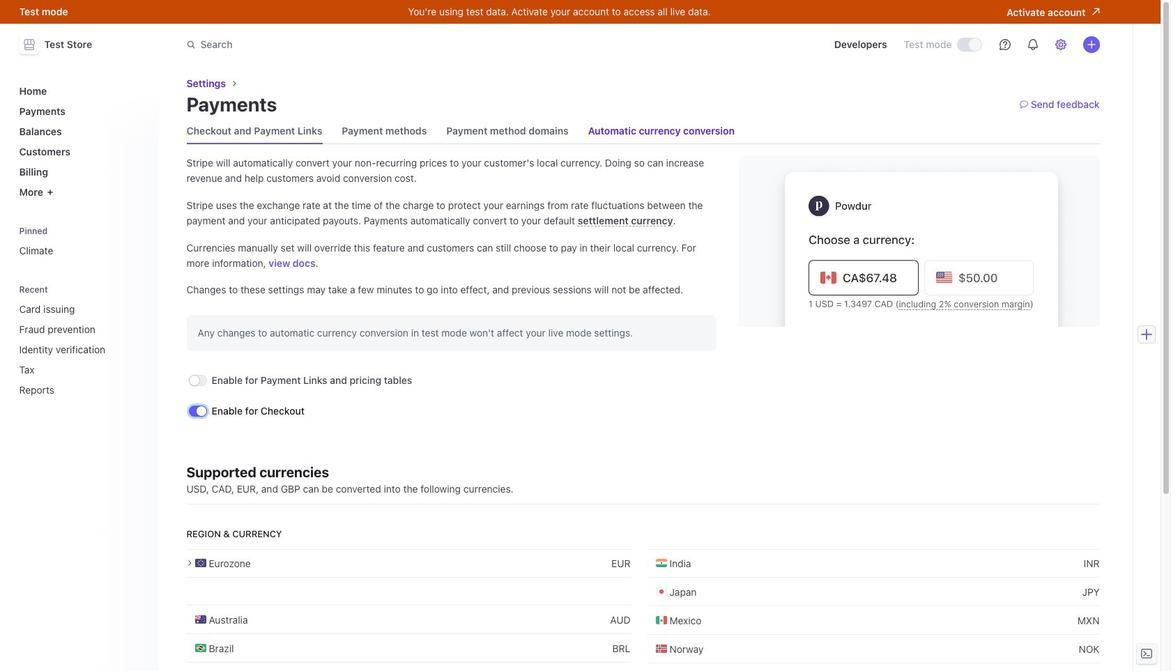 Task type: vqa. For each thing, say whether or not it's contained in the screenshot.
in image
yes



Task type: describe. For each thing, give the bounding box(es) containing it.
1 recent element from the top
[[14, 280, 150, 402]]

br image
[[195, 643, 206, 654]]

core navigation links element
[[14, 79, 150, 204]]

Search text field
[[178, 32, 571, 58]]

no image
[[656, 644, 667, 655]]

in image
[[656, 558, 667, 569]]

Test mode checkbox
[[958, 38, 981, 51]]

2 recent element from the top
[[14, 298, 150, 402]]

pinned element
[[14, 221, 150, 262]]



Task type: locate. For each thing, give the bounding box(es) containing it.
a customer in canada views a price localized from usd to cad image
[[739, 155, 1100, 327]]

notifications image
[[1027, 39, 1038, 50]]

None search field
[[178, 32, 571, 58]]

mx image
[[656, 615, 667, 626]]

jp image
[[656, 586, 667, 598]]

help image
[[999, 39, 1010, 50]]

eu image
[[195, 558, 206, 569]]

edit pins image
[[136, 227, 145, 235]]

recent element
[[14, 280, 150, 402], [14, 298, 150, 402]]

au image
[[195, 614, 206, 625]]

tab list
[[186, 119, 1100, 144]]

clear history image
[[136, 285, 145, 294]]

settings image
[[1055, 39, 1066, 50]]



